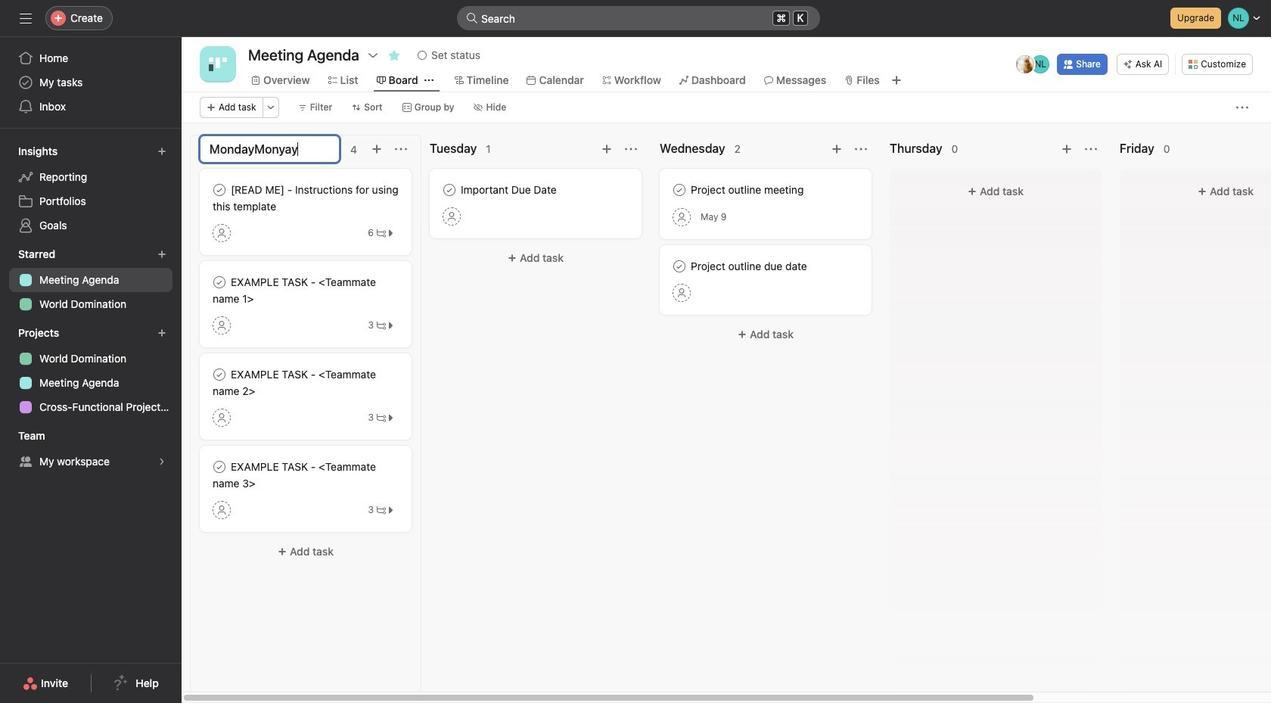 Task type: describe. For each thing, give the bounding box(es) containing it.
0 vertical spatial mark complete checkbox
[[440, 181, 459, 199]]

remove from starred image
[[388, 49, 400, 61]]

hide sidebar image
[[20, 12, 32, 24]]

add tab image
[[890, 74, 903, 86]]

mark complete image for 1st add task icon from the right
[[670, 181, 689, 199]]

more section actions image for first add task image from the right
[[1085, 143, 1097, 155]]

more section actions image for 1st add task icon from the right
[[855, 143, 867, 155]]

0 horizontal spatial mark complete image
[[210, 366, 229, 384]]

more section actions image
[[395, 143, 407, 155]]

projects element
[[0, 319, 182, 422]]

see details, my workspace image
[[157, 457, 166, 466]]

mark complete image for 1st add task image
[[440, 181, 459, 199]]

more actions image
[[1237, 101, 1249, 114]]

1 vertical spatial mark complete checkbox
[[210, 366, 229, 384]]

starred element
[[0, 241, 182, 319]]

prominent image
[[466, 12, 478, 24]]

2 add task image from the left
[[1061, 143, 1073, 155]]

2 vertical spatial mark complete checkbox
[[210, 458, 229, 476]]



Task type: vqa. For each thing, say whether or not it's contained in the screenshot.
27
no



Task type: locate. For each thing, give the bounding box(es) containing it.
2 more section actions image from the left
[[855, 143, 867, 155]]

1 horizontal spatial add task image
[[1061, 143, 1073, 155]]

3 more section actions image from the left
[[1085, 143, 1097, 155]]

1 add task image from the left
[[601, 143, 613, 155]]

show options image
[[367, 49, 379, 61]]

1 horizontal spatial mark complete image
[[440, 181, 459, 199]]

more section actions image for 1st add task image
[[625, 143, 637, 155]]

board image
[[209, 55, 227, 73]]

add items to starred image
[[157, 250, 166, 259]]

Mark complete checkbox
[[210, 181, 229, 199], [670, 181, 689, 199], [670, 257, 689, 275], [210, 273, 229, 291]]

1 horizontal spatial more section actions image
[[855, 143, 867, 155]]

new insights image
[[157, 147, 166, 156]]

Search tasks, projects, and more text field
[[457, 6, 820, 30]]

New section text field
[[200, 135, 340, 163]]

2 horizontal spatial more section actions image
[[1085, 143, 1097, 155]]

tab actions image
[[424, 76, 433, 85]]

mark complete image
[[440, 181, 459, 199], [670, 181, 689, 199], [210, 366, 229, 384]]

more actions image
[[266, 103, 275, 112]]

2 horizontal spatial mark complete image
[[670, 181, 689, 199]]

global element
[[0, 37, 182, 128]]

2 add task image from the left
[[831, 143, 843, 155]]

0 horizontal spatial add task image
[[601, 143, 613, 155]]

insights element
[[0, 138, 182, 241]]

1 horizontal spatial add task image
[[831, 143, 843, 155]]

None field
[[457, 6, 820, 30]]

mark complete image
[[210, 181, 229, 199], [670, 257, 689, 275], [210, 273, 229, 291], [210, 458, 229, 476]]

1 add task image from the left
[[371, 143, 383, 155]]

add task image
[[601, 143, 613, 155], [1061, 143, 1073, 155]]

more section actions image
[[625, 143, 637, 155], [855, 143, 867, 155], [1085, 143, 1097, 155]]

0 horizontal spatial add task image
[[371, 143, 383, 155]]

0 horizontal spatial more section actions image
[[625, 143, 637, 155]]

add task image
[[371, 143, 383, 155], [831, 143, 843, 155]]

1 more section actions image from the left
[[625, 143, 637, 155]]

teams element
[[0, 422, 182, 477]]

Mark complete checkbox
[[440, 181, 459, 199], [210, 366, 229, 384], [210, 458, 229, 476]]

new project or portfolio image
[[157, 328, 166, 338]]



